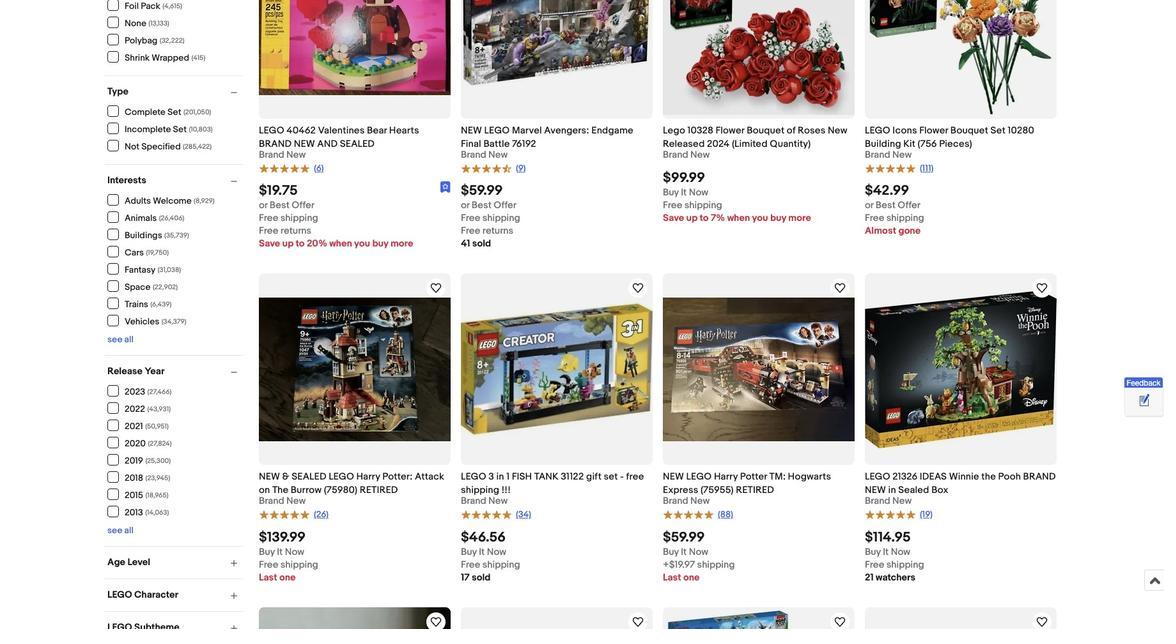 Task type: vqa. For each thing, say whether or not it's contained in the screenshot.
&
yes



Task type: describe. For each thing, give the bounding box(es) containing it.
2018 (23,945)
[[125, 473, 170, 484]]

new down 10328
[[691, 149, 710, 161]]

lego 21326 ideas winnie the pooh brand new in sealed box link
[[865, 471, 1057, 497]]

it for $46.56
[[479, 546, 485, 559]]

shipping inside lego 3 in 1 fish tank 31122 gift set - free shipping !!! brand new
[[461, 485, 499, 497]]

offer inside the or best offer free shipping free returns save up to 20% when you buy more
[[292, 200, 315, 212]]

-
[[620, 472, 624, 484]]

new for new lego marvel avengers: endgame final battle 76192
[[461, 125, 482, 137]]

gone
[[899, 225, 921, 237]]

40462
[[287, 125, 316, 137]]

$114.95
[[865, 530, 911, 546]]

free for $42.99
[[865, 213, 885, 225]]

2018
[[125, 473, 143, 484]]

(22,902)
[[153, 283, 178, 291]]

lego 3 in 1 fish tank 31122 gift set - free shipping !!! brand new
[[461, 472, 644, 508]]

lego icons flower bouquet set 10280 building kit (756 pieces) brand new
[[865, 125, 1035, 161]]

watch lego 3 in 1 fish tank 31122 gift set - free shipping !!! image
[[630, 281, 646, 296]]

brand inside lego 40462 valentines bear hearts brand new and sealed brand new
[[259, 138, 292, 150]]

in inside the lego 21326 ideas winnie the pooh brand new in sealed box brand new
[[889, 485, 896, 497]]

see all for interests
[[107, 334, 134, 345]]

$114.95 buy it now free shipping 21 watchers
[[865, 530, 924, 584]]

fantasy
[[125, 264, 155, 275]]

21
[[865, 572, 874, 584]]

(26,406)
[[159, 214, 184, 222]]

now for $46.56
[[487, 546, 507, 559]]

now for $114.95
[[891, 546, 911, 559]]

it for $59.99
[[681, 546, 687, 559]]

icons
[[893, 125, 917, 137]]

10280
[[1008, 125, 1035, 137]]

trains
[[125, 299, 148, 310]]

(415)
[[191, 53, 205, 62]]

+$19.97
[[663, 559, 695, 571]]

$42.99 or best offer free shipping almost gone
[[865, 183, 924, 237]]

$59.99 for $59.99 or best offer free shipping free returns 41 sold
[[461, 183, 503, 200]]

$19.75
[[259, 183, 298, 200]]

buy for $114.95
[[865, 546, 881, 559]]

in inside lego 3 in 1 fish tank 31122 gift set - free shipping !!! brand new
[[497, 472, 504, 484]]

lego 10328 flower bouquet of roses new released 2024 (limited quantity) image
[[663, 0, 855, 115]]

vehicles
[[125, 316, 159, 327]]

type
[[107, 86, 129, 98]]

new lego harry potter tm: hogwarts express (75955) retired link
[[663, 471, 855, 497]]

flower for (756
[[920, 125, 949, 137]]

new inside new & sealed lego harry potter: attack on the burrow (75980) retired brand new
[[286, 496, 306, 508]]

lego icons flower bouquet set 10280 building kit (756 pieces) image
[[865, 0, 1057, 118]]

lego icons flower bouquet set 10280 building kit (756 pieces) heading
[[865, 125, 1035, 150]]

set
[[604, 472, 618, 484]]

$99.99 buy it now free shipping save up to 7% when you buy more
[[663, 170, 811, 225]]

it for $99.99
[[681, 187, 687, 199]]

brand inside lego 3 in 1 fish tank 31122 gift set - free shipping !!! brand new
[[461, 496, 486, 508]]

2020
[[125, 438, 146, 449]]

$46.56 buy it now free shipping 17 sold
[[461, 530, 520, 584]]

new lego harry potter tm: hogwarts express (75955) retired heading
[[663, 472, 831, 497]]

lego city police station 60316 building kit image
[[663, 608, 855, 630]]

all for interests
[[124, 334, 134, 345]]

new inside the lego 21326 ideas winnie the pooh brand new in sealed box brand new
[[893, 496, 912, 508]]

save inside $99.99 buy it now free shipping save up to 7% when you buy more
[[663, 213, 684, 225]]

watch new lego 40174 iconic chess & checkers set-immediate shipping! image
[[1035, 615, 1050, 630]]

and
[[317, 138, 338, 150]]

free for $114.95
[[865, 559, 885, 571]]

lego inside lego 40462 valentines bear hearts brand new and sealed brand new
[[259, 125, 284, 137]]

not
[[125, 141, 139, 152]]

brand inside lego icons flower bouquet set 10280 building kit (756 pieces) brand new
[[865, 149, 890, 161]]

when inside the or best offer free shipping free returns save up to 20% when you buy more
[[329, 238, 352, 250]]

watch lego 21326 ideas winnie the pooh brand new in sealed box image
[[1035, 281, 1050, 296]]

type button
[[107, 86, 243, 98]]

now for $59.99
[[689, 546, 709, 559]]

(75980)
[[324, 485, 358, 497]]

offer for $59.99
[[494, 200, 517, 212]]

2023
[[125, 387, 145, 397]]

returns inside $59.99 or best offer free shipping free returns 41 sold
[[483, 225, 514, 237]]

sealed inside lego 40462 valentines bear hearts brand new and sealed brand new
[[340, 138, 375, 150]]

brand inside the new lego marvel avengers: endgame final battle 76192 brand new
[[461, 149, 486, 161]]

polybag
[[125, 35, 158, 46]]

tank
[[534, 472, 559, 484]]

(111)
[[920, 163, 934, 174]]

bouquet for pieces)
[[951, 125, 989, 137]]

see for release year
[[107, 526, 122, 536]]

bouquet for (limited
[[747, 125, 785, 137]]

not specified (285,422)
[[125, 141, 212, 152]]

best for $42.99
[[876, 200, 896, 212]]

see all button for release year
[[107, 526, 134, 536]]

lego inside new & sealed lego harry potter: attack on the burrow (75980) retired brand new
[[329, 472, 354, 484]]

roses
[[798, 125, 826, 137]]

lego 40462 valentines bear hearts brand new and sealed link
[[259, 124, 451, 150]]

sealed inside new & sealed lego harry potter: attack on the burrow (75980) retired brand new
[[292, 472, 327, 484]]

sealed
[[899, 485, 930, 497]]

incomplete
[[125, 124, 171, 135]]

shipping for $46.56
[[483, 559, 520, 571]]

tm:
[[770, 472, 786, 484]]

space
[[125, 282, 151, 293]]

new lego harry potter tm: hogwarts express (75955) retired image
[[663, 298, 855, 442]]

brand inside 'lego 10328 flower bouquet of roses new released 2024 (limited quantity) brand new'
[[663, 149, 688, 161]]

last for $59.99
[[663, 572, 681, 584]]

lego 21326 ideas winnie the pooh brand new in sealed box image
[[865, 291, 1057, 449]]

(34,379)
[[162, 317, 187, 326]]

new inside the lego 21326 ideas winnie the pooh brand new in sealed box brand new
[[865, 485, 886, 497]]

returns inside the or best offer free shipping free returns save up to 20% when you buy more
[[281, 225, 312, 237]]

see all button for interests
[[107, 334, 134, 345]]

new inside the new lego marvel avengers: endgame final battle 76192 brand new
[[488, 149, 508, 161]]

sold inside $46.56 buy it now free shipping 17 sold
[[472, 572, 491, 584]]

endgame
[[592, 125, 634, 137]]

$42.99
[[865, 183, 909, 200]]

shipping for $114.95
[[887, 559, 924, 571]]

animals
[[125, 213, 157, 223]]

2013 (14,063)
[[125, 507, 169, 518]]

now for $99.99
[[689, 187, 709, 199]]

best inside the or best offer free shipping free returns save up to 20% when you buy more
[[270, 200, 290, 212]]

lego inside the lego 21326 ideas winnie the pooh brand new in sealed box brand new
[[865, 472, 891, 484]]

!!!
[[502, 485, 511, 497]]

(9)
[[516, 163, 526, 174]]

2021
[[125, 421, 143, 432]]

year
[[145, 366, 165, 378]]

potter:
[[383, 472, 413, 484]]

fish
[[512, 472, 532, 484]]

bear
[[367, 125, 387, 137]]

more inside the or best offer free shipping free returns save up to 20% when you buy more
[[391, 238, 413, 250]]

one for $139.99
[[279, 572, 296, 584]]

new for new lego harry potter tm: hogwarts express (75955) retired
[[663, 472, 684, 484]]

(31,038)
[[158, 266, 181, 274]]

now for $139.99
[[285, 546, 304, 559]]

or for $59.99
[[461, 200, 470, 212]]

see all for release year
[[107, 526, 134, 536]]

buildings
[[125, 230, 162, 241]]

harry inside "new lego harry potter tm: hogwarts express (75955) retired brand new"
[[714, 472, 738, 484]]

vehicles (34,379)
[[125, 316, 187, 327]]

character
[[134, 590, 178, 602]]

(88) link
[[663, 509, 733, 521]]

one for $59.99
[[684, 572, 700, 584]]

release year button
[[107, 366, 243, 378]]

buildings (35,739)
[[125, 230, 189, 241]]

harry inside new & sealed lego harry potter: attack on the burrow (75980) retired brand new
[[356, 472, 380, 484]]

free
[[626, 472, 644, 484]]

new lego marvel avengers: endgame final battle 76192 brand new
[[461, 125, 634, 161]]

(43,931)
[[147, 405, 171, 413]]

lego down age
[[107, 590, 132, 602]]

new right 'roses'
[[828, 125, 848, 137]]

20%
[[307, 238, 327, 250]]

brand inside lego 40462 valentines bear hearts brand new and sealed brand new
[[259, 149, 284, 161]]

watch new & sealed lego harry potter: attack on the burrow (75980) retired image
[[428, 281, 444, 296]]

or best offer free shipping free returns save up to 20% when you buy more
[[259, 200, 413, 250]]

set for complete set
[[168, 106, 181, 117]]

pack
[[141, 0, 160, 11]]

$139.99
[[259, 530, 306, 546]]

new inside lego 40462 valentines bear hearts brand new and sealed brand new
[[294, 138, 315, 150]]

up inside $99.99 buy it now free shipping save up to 7% when you buy more
[[687, 213, 698, 225]]

new inside lego icons flower bouquet set 10280 building kit (756 pieces) brand new
[[893, 149, 912, 161]]

watch lego 21145 minecraft the skull arena new and sealed image
[[428, 615, 444, 630]]

shipping for $42.99
[[887, 213, 924, 225]]

almost
[[865, 225, 897, 237]]

2015
[[125, 490, 143, 501]]

hearts
[[389, 125, 419, 137]]

to inside $99.99 buy it now free shipping save up to 7% when you buy more
[[700, 213, 709, 225]]

or for $42.99
[[865, 200, 874, 212]]

lego 40462 valentines bear hearts brand new and sealed brand new
[[259, 125, 419, 161]]

(4,615)
[[163, 2, 182, 10]]

brand inside new & sealed lego harry potter: attack on the burrow (75980) retired brand new
[[259, 496, 284, 508]]

retired inside "new lego harry potter tm: hogwarts express (75955) retired brand new"
[[736, 485, 774, 497]]

lego character button
[[107, 590, 243, 602]]

&
[[282, 472, 289, 484]]

buy for $59.99
[[663, 546, 679, 559]]

battle
[[484, 138, 510, 150]]

21326
[[893, 472, 918, 484]]

3
[[489, 472, 494, 484]]

(27,824)
[[148, 440, 172, 448]]

new lego marvel avengers: endgame final battle 76192 heading
[[461, 125, 634, 150]]

release
[[107, 366, 143, 378]]

fantasy (31,038)
[[125, 264, 181, 275]]

buy for $99.99
[[663, 187, 679, 199]]

watch new lego harry potter tm: hogwarts express (75955) retired image
[[833, 281, 848, 296]]

2022
[[125, 404, 145, 415]]



Task type: locate. For each thing, give the bounding box(es) containing it.
(50,951)
[[145, 422, 169, 431]]

0 horizontal spatial when
[[329, 238, 352, 250]]

2 last from the left
[[663, 572, 681, 584]]

0 vertical spatial see
[[107, 334, 122, 345]]

see up release
[[107, 334, 122, 345]]

1 horizontal spatial buy
[[770, 213, 787, 225]]

valentines
[[318, 125, 365, 137]]

new inside "new lego harry potter tm: hogwarts express (75955) retired brand new"
[[663, 472, 684, 484]]

new up '(88)' 'link'
[[691, 496, 710, 508]]

1 vertical spatial save
[[259, 238, 280, 250]]

2 bouquet from the left
[[951, 125, 989, 137]]

0 horizontal spatial you
[[354, 238, 370, 250]]

1 vertical spatial in
[[889, 485, 896, 497]]

buy up +$19.97
[[663, 546, 679, 559]]

1 vertical spatial you
[[354, 238, 370, 250]]

it down (34) 'link'
[[479, 546, 485, 559]]

brand up (19) link
[[865, 496, 890, 508]]

0 horizontal spatial one
[[279, 572, 296, 584]]

set up not specified (285,422)
[[173, 124, 187, 135]]

new & sealed lego harry potter: attack on the burrow (75980) retired heading
[[259, 472, 444, 497]]

2 horizontal spatial offer
[[898, 200, 921, 212]]

it up watchers
[[883, 546, 889, 559]]

0 vertical spatial save
[[663, 213, 684, 225]]

2 or from the left
[[461, 200, 470, 212]]

returns up 20%
[[281, 225, 312, 237]]

1 harry from the left
[[356, 472, 380, 484]]

bouquet up (limited at the top
[[747, 125, 785, 137]]

save inside the or best offer free shipping free returns save up to 20% when you buy more
[[259, 238, 280, 250]]

1 see from the top
[[107, 334, 122, 345]]

cars
[[125, 247, 144, 258]]

age level button
[[107, 557, 243, 569]]

1 horizontal spatial when
[[727, 213, 750, 225]]

1 vertical spatial sold
[[472, 572, 491, 584]]

free inside $42.99 or best offer free shipping almost gone
[[865, 213, 885, 225]]

1 horizontal spatial flower
[[920, 125, 949, 137]]

bouquet up pieces)
[[951, 125, 989, 137]]

to
[[700, 213, 709, 225], [296, 238, 305, 250]]

last down +$19.97
[[663, 572, 681, 584]]

free for $99.99
[[663, 200, 683, 212]]

lego inside the new lego marvel avengers: endgame final battle 76192 brand new
[[484, 125, 510, 137]]

best down (9) link
[[472, 200, 492, 212]]

0 horizontal spatial up
[[282, 238, 294, 250]]

1 retired from the left
[[360, 485, 398, 497]]

1 horizontal spatial harry
[[714, 472, 738, 484]]

new for new & sealed lego harry potter: attack on the burrow (75980) retired
[[259, 472, 280, 484]]

1 vertical spatial see all button
[[107, 526, 134, 536]]

harry up (75955)
[[714, 472, 738, 484]]

$59.99 for $59.99 buy it now +$19.97 shipping last one
[[663, 530, 705, 546]]

1 horizontal spatial to
[[700, 213, 709, 225]]

shipping inside "$59.99 buy it now +$19.97 shipping last one"
[[697, 559, 735, 571]]

buy down 'released'
[[663, 187, 679, 199]]

buy inside $46.56 buy it now free shipping 17 sold
[[461, 546, 477, 559]]

now inside "$59.99 buy it now +$19.97 shipping last one"
[[689, 546, 709, 559]]

1 horizontal spatial you
[[752, 213, 768, 225]]

it down 'released'
[[681, 187, 687, 199]]

$59.99 buy it now +$19.97 shipping last one
[[663, 530, 735, 584]]

brand up (6) link
[[259, 138, 292, 150]]

retired down potter: on the bottom of page
[[360, 485, 398, 497]]

up inside the or best offer free shipping free returns save up to 20% when you buy more
[[282, 238, 294, 250]]

harry left potter: on the bottom of page
[[356, 472, 380, 484]]

flower up 2024
[[716, 125, 745, 137]]

2020 (27,824)
[[125, 438, 172, 449]]

buy for $139.99
[[259, 546, 275, 559]]

(35,739)
[[164, 231, 189, 239]]

of
[[787, 125, 796, 137]]

0 horizontal spatial to
[[296, 238, 305, 250]]

offer for $42.99
[[898, 200, 921, 212]]

returns down (9) link
[[483, 225, 514, 237]]

lego left 40462
[[259, 125, 284, 137]]

sold right 41
[[472, 238, 491, 250]]

$59.99
[[461, 183, 503, 200], [663, 530, 705, 546]]

1 vertical spatial more
[[391, 238, 413, 250]]

save
[[663, 213, 684, 225], [259, 238, 280, 250]]

1 bouquet from the left
[[747, 125, 785, 137]]

1 vertical spatial see all
[[107, 526, 134, 536]]

last inside '$139.99 buy it now free shipping last one'
[[259, 572, 277, 584]]

buy inside '$139.99 buy it now free shipping last one'
[[259, 546, 275, 559]]

buy up '21'
[[865, 546, 881, 559]]

buy inside $99.99 buy it now free shipping save up to 7% when you buy more
[[770, 213, 787, 225]]

1 horizontal spatial $59.99
[[663, 530, 705, 546]]

buy down (26) link
[[259, 546, 275, 559]]

save left 20%
[[259, 238, 280, 250]]

$46.56
[[461, 530, 506, 546]]

wrapped
[[152, 52, 189, 63]]

offer inside $42.99 or best offer free shipping almost gone
[[898, 200, 921, 212]]

free
[[663, 200, 683, 212], [259, 213, 278, 225], [461, 213, 480, 225], [865, 213, 885, 225], [259, 225, 278, 237], [461, 225, 480, 237], [259, 559, 278, 571], [461, 559, 480, 571], [865, 559, 885, 571]]

lego left "21326"
[[865, 472, 891, 484]]

new inside "new lego harry potter tm: hogwarts express (75955) retired brand new"
[[691, 496, 710, 508]]

buy inside "$59.99 buy it now +$19.97 shipping last one"
[[663, 546, 679, 559]]

1 vertical spatial see
[[107, 526, 122, 536]]

new up express
[[663, 472, 684, 484]]

shipping inside the or best offer free shipping free returns save up to 20% when you buy more
[[281, 213, 318, 225]]

see all button
[[107, 334, 134, 345], [107, 526, 134, 536]]

1 best from the left
[[270, 200, 290, 212]]

7%
[[711, 213, 725, 225]]

brand inside the lego 21326 ideas winnie the pooh brand new in sealed box brand new
[[865, 496, 890, 508]]

new up (19) link
[[865, 485, 886, 497]]

0 horizontal spatial sealed
[[292, 472, 327, 484]]

lego 10328 flower bouquet of roses new released 2024 (limited quantity) link
[[663, 124, 855, 150]]

0 vertical spatial sealed
[[340, 138, 375, 150]]

or inside the or best offer free shipping free returns save up to 20% when you buy more
[[259, 200, 268, 212]]

shipping inside $99.99 buy it now free shipping save up to 7% when you buy more
[[685, 200, 722, 212]]

0 vertical spatial all
[[124, 334, 134, 345]]

new inside new & sealed lego harry potter: attack on the burrow (75980) retired brand new
[[259, 472, 280, 484]]

1 vertical spatial to
[[296, 238, 305, 250]]

lego 40462 valentines bear hearts brand new and sealed heading
[[259, 125, 419, 150]]

$59.99 inside $59.99 or best offer free shipping free returns 41 sold
[[461, 183, 503, 200]]

$59.99 down (9) link
[[461, 183, 503, 200]]

animals (26,406)
[[125, 213, 184, 223]]

or up 41
[[461, 200, 470, 212]]

shipping for $139.99
[[281, 559, 318, 571]]

2 returns from the left
[[483, 225, 514, 237]]

one inside '$139.99 buy it now free shipping last one'
[[279, 572, 296, 584]]

buy inside the or best offer free shipping free returns save up to 20% when you buy more
[[372, 238, 389, 250]]

sealed up the burrow
[[292, 472, 327, 484]]

0 horizontal spatial or
[[259, 200, 268, 212]]

0 horizontal spatial more
[[391, 238, 413, 250]]

foil pack (4,615)
[[125, 0, 182, 11]]

pooh
[[998, 472, 1021, 484]]

it down (26) link
[[277, 546, 283, 559]]

see all button down '2013' at bottom left
[[107, 526, 134, 536]]

0 horizontal spatial save
[[259, 238, 280, 250]]

one down +$19.97
[[684, 572, 700, 584]]

all for release year
[[124, 526, 134, 536]]

see all
[[107, 334, 134, 345], [107, 526, 134, 536]]

shipping inside $59.99 or best offer free shipping free returns 41 sold
[[483, 213, 520, 225]]

new up (9) link
[[488, 149, 508, 161]]

brand up (34) 'link'
[[461, 496, 486, 508]]

adults
[[125, 195, 151, 206]]

1 horizontal spatial sealed
[[340, 138, 375, 150]]

lego 3 in 1 fish tank 31122 gift set - free shipping !!! heading
[[461, 472, 644, 497]]

new lego harry potter tm: hogwarts express (75955) retired brand new
[[663, 472, 831, 508]]

or down (6) link
[[259, 200, 268, 212]]

lego up the battle
[[484, 125, 510, 137]]

1 returns from the left
[[281, 225, 312, 237]]

now inside $114.95 buy it now free shipping 21 watchers
[[891, 546, 911, 559]]

0 horizontal spatial bouquet
[[747, 125, 785, 137]]

flower inside 'lego 10328 flower bouquet of roses new released 2024 (limited quantity) brand new'
[[716, 125, 745, 137]]

sealed down valentines
[[340, 138, 375, 150]]

$59.99 down '(88)' 'link'
[[663, 530, 705, 546]]

shipping down $139.99
[[281, 559, 318, 571]]

(756
[[918, 138, 937, 150]]

2 all from the top
[[124, 526, 134, 536]]

it inside '$139.99 buy it now free shipping last one'
[[277, 546, 283, 559]]

new & sealed lego harry potter: attack on the burrow (75980) retired image
[[259, 298, 451, 442]]

new inside lego 3 in 1 fish tank 31122 gift set - free shipping !!! brand new
[[488, 496, 508, 508]]

shipping inside $114.95 buy it now free shipping 21 watchers
[[887, 559, 924, 571]]

0 horizontal spatial brand
[[259, 138, 292, 150]]

all down '2013' at bottom left
[[124, 526, 134, 536]]

buy inside $114.95 buy it now free shipping 21 watchers
[[865, 546, 881, 559]]

10328
[[688, 125, 714, 137]]

lego 21326 ideas winnie the pooh brand new in sealed box heading
[[865, 472, 1056, 497]]

new up (34) 'link'
[[488, 496, 508, 508]]

2 see all from the top
[[107, 526, 134, 536]]

it for $139.99
[[277, 546, 283, 559]]

1 vertical spatial all
[[124, 526, 134, 536]]

1 horizontal spatial brand
[[1023, 472, 1056, 484]]

last inside "$59.99 buy it now +$19.97 shipping last one"
[[663, 572, 681, 584]]

0 horizontal spatial best
[[270, 200, 290, 212]]

3 or from the left
[[865, 200, 874, 212]]

0 vertical spatial sold
[[472, 238, 491, 250]]

1 or from the left
[[259, 200, 268, 212]]

0 vertical spatial $59.99
[[461, 183, 503, 200]]

lego icons flower bouquet set 10280 building kit (756 pieces) link
[[865, 124, 1057, 150]]

lego
[[259, 125, 284, 137], [484, 125, 510, 137], [865, 125, 891, 137], [329, 472, 354, 484], [461, 472, 486, 484], [687, 472, 712, 484], [865, 472, 891, 484], [107, 590, 132, 602]]

shipping for $99.99
[[685, 200, 722, 212]]

brand up (111) link
[[865, 149, 890, 161]]

when inside $99.99 buy it now free shipping save up to 7% when you buy more
[[727, 213, 750, 225]]

sold right 17
[[472, 572, 491, 584]]

one inside "$59.99 buy it now +$19.97 shipping last one"
[[684, 572, 700, 584]]

lego up 'building' on the top of the page
[[865, 125, 891, 137]]

1 horizontal spatial best
[[472, 200, 492, 212]]

shipping for $59.99
[[697, 559, 735, 571]]

(88)
[[718, 510, 733, 521]]

0 vertical spatial when
[[727, 213, 750, 225]]

2 offer from the left
[[494, 200, 517, 212]]

now down (26) link
[[285, 546, 304, 559]]

$59.99 inside "$59.99 buy it now +$19.97 shipping last one"
[[663, 530, 705, 546]]

in down "21326"
[[889, 485, 896, 497]]

41
[[461, 238, 470, 250]]

1 horizontal spatial one
[[684, 572, 700, 584]]

shipping right +$19.97
[[697, 559, 735, 571]]

or inside $59.99 or best offer free shipping free returns 41 sold
[[461, 200, 470, 212]]

offer up gone
[[898, 200, 921, 212]]

ideas
[[920, 472, 947, 484]]

lego 3 in 1 fish tank 31122 gift set - free shipping !!! image
[[461, 274, 653, 466]]

1 horizontal spatial save
[[663, 213, 684, 225]]

now inside $99.99 buy it now free shipping save up to 7% when you buy more
[[689, 187, 709, 199]]

1 last from the left
[[259, 572, 277, 584]]

you inside $99.99 buy it now free shipping save up to 7% when you buy more
[[752, 213, 768, 225]]

lego 40462 valentines bear hearts brand new and sealed image
[[259, 0, 451, 95]]

or up 'almost'
[[865, 200, 874, 212]]

age level
[[107, 557, 150, 569]]

0 vertical spatial see all
[[107, 334, 134, 345]]

1 vertical spatial sealed
[[292, 472, 327, 484]]

all down vehicles
[[124, 334, 134, 345]]

offer down (9) link
[[494, 200, 517, 212]]

1 vertical spatial up
[[282, 238, 294, 250]]

free for $46.56
[[461, 559, 480, 571]]

new inside lego 40462 valentines bear hearts brand new and sealed brand new
[[286, 149, 306, 161]]

1 vertical spatial when
[[329, 238, 352, 250]]

lego 21326 ideas winnie the pooh brand new in sealed box brand new
[[865, 472, 1056, 508]]

buy
[[663, 187, 679, 199], [259, 546, 275, 559], [461, 546, 477, 559], [663, 546, 679, 559], [865, 546, 881, 559]]

1 see all from the top
[[107, 334, 134, 345]]

0 horizontal spatial retired
[[360, 485, 398, 497]]

buy right 7%
[[770, 213, 787, 225]]

buy inside $99.99 buy it now free shipping save up to 7% when you buy more
[[663, 187, 679, 199]]

bouquet inside 'lego 10328 flower bouquet of roses new released 2024 (limited quantity) brand new'
[[747, 125, 785, 137]]

1 vertical spatial $59.99
[[663, 530, 705, 546]]

(19)
[[920, 510, 933, 521]]

1 horizontal spatial last
[[663, 572, 681, 584]]

3 offer from the left
[[898, 200, 921, 212]]

shipping up gone
[[887, 213, 924, 225]]

free inside $46.56 buy it now free shipping 17 sold
[[461, 559, 480, 571]]

0 vertical spatial up
[[687, 213, 698, 225]]

brand inside the lego 21326 ideas winnie the pooh brand new in sealed box brand new
[[1023, 472, 1056, 484]]

2023 (27,466)
[[125, 387, 172, 397]]

1 flower from the left
[[716, 125, 745, 137]]

to inside the or best offer free shipping free returns save up to 20% when you buy more
[[296, 238, 305, 250]]

see for interests
[[107, 334, 122, 345]]

bouquet inside lego icons flower bouquet set 10280 building kit (756 pieces) brand new
[[951, 125, 989, 137]]

last for $139.99
[[259, 572, 277, 584]]

it up +$19.97
[[681, 546, 687, 559]]

pieces)
[[939, 138, 972, 150]]

you right 7%
[[752, 213, 768, 225]]

shipping up 7%
[[685, 200, 722, 212]]

free for $139.99
[[259, 559, 278, 571]]

none (13,133)
[[125, 18, 169, 28]]

brand up (26) link
[[259, 496, 284, 508]]

brand
[[259, 149, 284, 161], [461, 149, 486, 161], [663, 149, 688, 161], [865, 149, 890, 161], [259, 496, 284, 508], [461, 496, 486, 508], [663, 496, 688, 508], [865, 496, 890, 508]]

brand inside "new lego harry potter tm: hogwarts express (75955) retired brand new"
[[663, 496, 688, 508]]

shipping up 20%
[[281, 213, 318, 225]]

31122
[[561, 472, 584, 484]]

save down $99.99
[[663, 213, 684, 225]]

watch lego city freight train 60336 building kit 1153 pcs set image
[[630, 615, 646, 630]]

lego
[[663, 125, 685, 137]]

new lego marvel avengers: endgame final battle 76192 image
[[461, 0, 653, 87]]

retired inside new & sealed lego harry potter: attack on the burrow (75980) retired brand new
[[360, 485, 398, 497]]

0 vertical spatial you
[[752, 213, 768, 225]]

watch lego city police station 60316 building kit image
[[833, 615, 848, 630]]

adults welcome (8,929)
[[125, 195, 215, 206]]

to left 20%
[[296, 238, 305, 250]]

it inside $114.95 buy it now free shipping 21 watchers
[[883, 546, 889, 559]]

new inside the new lego marvel avengers: endgame final battle 76192 brand new
[[461, 125, 482, 137]]

0 vertical spatial brand
[[259, 138, 292, 150]]

1 horizontal spatial more
[[789, 213, 811, 225]]

new up final on the top of the page
[[461, 125, 482, 137]]

0 horizontal spatial harry
[[356, 472, 380, 484]]

1 horizontal spatial retired
[[736, 485, 774, 497]]

the
[[982, 472, 996, 484]]

set inside lego icons flower bouquet set 10280 building kit (756 pieces) brand new
[[991, 125, 1006, 137]]

(6) link
[[259, 162, 324, 174]]

free inside '$139.99 buy it now free shipping last one'
[[259, 559, 278, 571]]

shipping up watchers
[[887, 559, 924, 571]]

0 horizontal spatial last
[[259, 572, 277, 584]]

1 vertical spatial brand
[[1023, 472, 1056, 484]]

new up (26) link
[[286, 496, 306, 508]]

0 horizontal spatial in
[[497, 472, 504, 484]]

marvel
[[512, 125, 542, 137]]

3 best from the left
[[876, 200, 896, 212]]

new up (111) link
[[893, 149, 912, 161]]

lego 21145 minecraft the skull arena new and sealed image
[[259, 608, 451, 630]]

1 sold from the top
[[472, 238, 491, 250]]

kit
[[904, 138, 916, 150]]

1 horizontal spatial or
[[461, 200, 470, 212]]

lego inside "new lego harry potter tm: hogwarts express (75955) retired brand new"
[[687, 472, 712, 484]]

free inside $114.95 buy it now free shipping 21 watchers
[[865, 559, 885, 571]]

lego inside lego 3 in 1 fish tank 31122 gift set - free shipping !!! brand new
[[461, 472, 486, 484]]

harry
[[356, 472, 380, 484], [714, 472, 738, 484]]

brand up '(88)' 'link'
[[663, 496, 688, 508]]

2 see from the top
[[107, 526, 122, 536]]

or inside $42.99 or best offer free shipping almost gone
[[865, 200, 874, 212]]

best up 'almost'
[[876, 200, 896, 212]]

up
[[687, 213, 698, 225], [282, 238, 294, 250]]

up left 7%
[[687, 213, 698, 225]]

free for $59.99
[[461, 213, 480, 225]]

lego 3 in 1 fish tank 31122 gift set - free shipping !!! link
[[461, 471, 653, 497]]

2 horizontal spatial best
[[876, 200, 896, 212]]

incomplete set (10,803)
[[125, 124, 213, 135]]

brand
[[259, 138, 292, 150], [1023, 472, 1056, 484]]

new lego marvel avengers: endgame final battle 76192 link
[[461, 124, 653, 150]]

2 horizontal spatial or
[[865, 200, 874, 212]]

winnie
[[949, 472, 980, 484]]

you
[[752, 213, 768, 225], [354, 238, 370, 250]]

0 horizontal spatial flower
[[716, 125, 745, 137]]

1 horizontal spatial offer
[[494, 200, 517, 212]]

sold
[[472, 238, 491, 250], [472, 572, 491, 584]]

you right 20%
[[354, 238, 370, 250]]

buy for $46.56
[[461, 546, 477, 559]]

2 retired from the left
[[736, 485, 774, 497]]

now inside '$139.99 buy it now free shipping last one'
[[285, 546, 304, 559]]

flower inside lego icons flower bouquet set 10280 building kit (756 pieces) brand new
[[920, 125, 949, 137]]

1 vertical spatial buy
[[372, 238, 389, 250]]

(10,803)
[[189, 125, 213, 133]]

see up age
[[107, 526, 122, 536]]

shipping inside $42.99 or best offer free shipping almost gone
[[887, 213, 924, 225]]

2021 (50,951)
[[125, 421, 169, 432]]

best
[[270, 200, 290, 212], [472, 200, 492, 212], [876, 200, 896, 212]]

now down (34) 'link'
[[487, 546, 507, 559]]

avengers:
[[544, 125, 589, 137]]

potter
[[740, 472, 767, 484]]

2019
[[125, 456, 143, 466]]

now up +$19.97
[[689, 546, 709, 559]]

up left 20%
[[282, 238, 294, 250]]

0 vertical spatial to
[[700, 213, 709, 225]]

burrow
[[291, 485, 322, 497]]

now inside $46.56 buy it now free shipping 17 sold
[[487, 546, 507, 559]]

0 vertical spatial buy
[[770, 213, 787, 225]]

2 flower from the left
[[920, 125, 949, 137]]

polybag (32,222)
[[125, 35, 185, 46]]

0 horizontal spatial buy
[[372, 238, 389, 250]]

0 vertical spatial see all button
[[107, 334, 134, 345]]

best down (6) link
[[270, 200, 290, 212]]

shipping down (9) link
[[483, 213, 520, 225]]

1 offer from the left
[[292, 200, 315, 212]]

$59.99 or best offer free shipping free returns 41 sold
[[461, 183, 520, 250]]

now up watchers
[[891, 546, 911, 559]]

lego up (75955)
[[687, 472, 712, 484]]

new up on
[[259, 472, 280, 484]]

see all button down vehicles
[[107, 334, 134, 345]]

sold inside $59.99 or best offer free shipping free returns 41 sold
[[472, 238, 491, 250]]

gift
[[586, 472, 602, 484]]

best inside $59.99 or best offer free shipping free returns 41 sold
[[472, 200, 492, 212]]

new up (19) link
[[893, 496, 912, 508]]

(9) link
[[461, 162, 526, 174]]

shipping inside '$139.99 buy it now free shipping last one'
[[281, 559, 318, 571]]

building
[[865, 138, 902, 150]]

0 vertical spatial in
[[497, 472, 504, 484]]

or
[[259, 200, 268, 212], [461, 200, 470, 212], [865, 200, 874, 212]]

it inside "$59.99 buy it now +$19.97 shipping last one"
[[681, 546, 687, 559]]

shipping inside $46.56 buy it now free shipping 17 sold
[[483, 559, 520, 571]]

(6,439)
[[150, 300, 172, 309]]

now down 'released'
[[689, 187, 709, 199]]

1 see all button from the top
[[107, 334, 134, 345]]

1 horizontal spatial up
[[687, 213, 698, 225]]

0 horizontal spatial $59.99
[[461, 183, 503, 200]]

see all down vehicles
[[107, 334, 134, 345]]

1 all from the top
[[124, 334, 134, 345]]

0 horizontal spatial returns
[[281, 225, 312, 237]]

brand right pooh
[[1023, 472, 1056, 484]]

flower for 2024
[[716, 125, 745, 137]]

foil
[[125, 0, 139, 11]]

free inside $99.99 buy it now free shipping save up to 7% when you buy more
[[663, 200, 683, 212]]

2 best from the left
[[472, 200, 492, 212]]

lego left 3
[[461, 472, 486, 484]]

offer down (6) link
[[292, 200, 315, 212]]

2 see all button from the top
[[107, 526, 134, 536]]

lego inside lego icons flower bouquet set 10280 building kit (756 pieces) brand new
[[865, 125, 891, 137]]

to left 7%
[[700, 213, 709, 225]]

set for incomplete set
[[173, 124, 187, 135]]

(32,222)
[[160, 36, 185, 44]]

best for $59.99
[[472, 200, 492, 212]]

brand up (9) link
[[461, 149, 486, 161]]

when right 20%
[[329, 238, 352, 250]]

1 horizontal spatial bouquet
[[951, 125, 989, 137]]

offer inside $59.99 or best offer free shipping free returns 41 sold
[[494, 200, 517, 212]]

set up incomplete set (10,803)
[[168, 106, 181, 117]]

0 vertical spatial more
[[789, 213, 811, 225]]

2 harry from the left
[[714, 472, 738, 484]]

best inside $42.99 or best offer free shipping almost gone
[[876, 200, 896, 212]]

lego up (75980)
[[329, 472, 354, 484]]

retired down potter at the right bottom of the page
[[736, 485, 774, 497]]

1 horizontal spatial returns
[[483, 225, 514, 237]]

trains (6,439)
[[125, 299, 172, 310]]

(111) link
[[865, 162, 934, 174]]

flower up (756
[[920, 125, 949, 137]]

it inside $99.99 buy it now free shipping save up to 7% when you buy more
[[681, 187, 687, 199]]

2015 (18,965)
[[125, 490, 169, 501]]

buy up 17
[[461, 546, 477, 559]]

see all down '2013' at bottom left
[[107, 526, 134, 536]]

when right 7%
[[727, 213, 750, 225]]

you inside the or best offer free shipping free returns save up to 20% when you buy more
[[354, 238, 370, 250]]

lego 10328 flower bouquet of roses new released 2024 (limited quantity) heading
[[663, 125, 848, 150]]

2 one from the left
[[684, 572, 700, 584]]

it for $114.95
[[883, 546, 889, 559]]

2 sold from the top
[[472, 572, 491, 584]]

more inside $99.99 buy it now free shipping save up to 7% when you buy more
[[789, 213, 811, 225]]

new up (6) link
[[286, 149, 306, 161]]

1 horizontal spatial in
[[889, 485, 896, 497]]

1
[[507, 472, 510, 484]]

new
[[828, 125, 848, 137], [286, 149, 306, 161], [488, 149, 508, 161], [691, 149, 710, 161], [893, 149, 912, 161], [286, 496, 306, 508], [488, 496, 508, 508], [691, 496, 710, 508], [893, 496, 912, 508]]

1 one from the left
[[279, 572, 296, 584]]

last down $139.99
[[259, 572, 277, 584]]

brand down lego
[[663, 149, 688, 161]]

(19,750)
[[146, 248, 169, 257]]

(34)
[[516, 510, 531, 521]]

offer
[[292, 200, 315, 212], [494, 200, 517, 212], [898, 200, 921, 212]]

0 horizontal spatial offer
[[292, 200, 315, 212]]

(18,965)
[[145, 491, 169, 500]]



